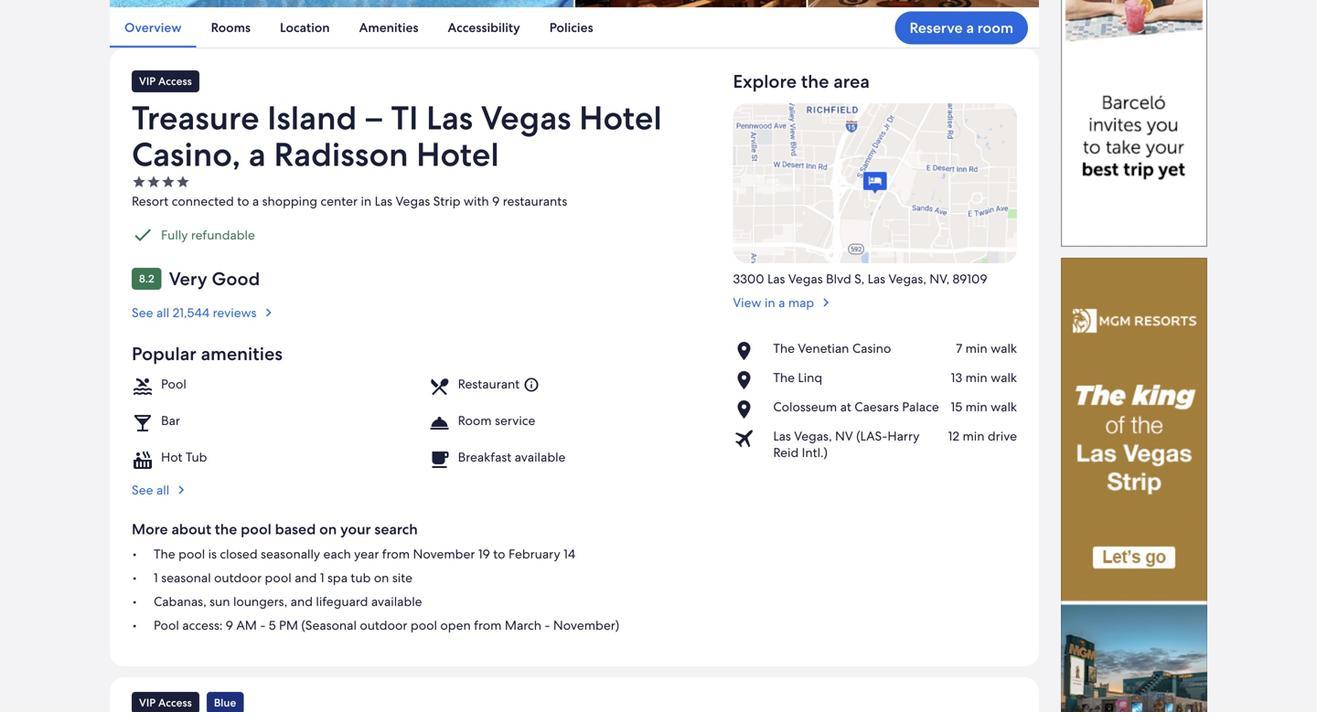Task type: vqa. For each thing, say whether or not it's contained in the screenshot.


Task type: describe. For each thing, give the bounding box(es) containing it.
popular amenities
[[132, 342, 283, 366]]

1 horizontal spatial hotel
[[579, 97, 662, 140]]

the pool is closed seasonally each year from november 19 to february 14
[[154, 546, 575, 562]]

popular location image for the venetian casino
[[733, 340, 766, 362]]

open
[[440, 617, 471, 634]]

amenities
[[359, 19, 418, 36]]

colosseum at caesars palace
[[773, 399, 939, 415]]

breakfast
[[458, 449, 511, 465]]

fully
[[161, 227, 188, 243]]

area
[[833, 70, 870, 93]]

spa
[[327, 570, 348, 586]]

restaurants
[[503, 193, 567, 209]]

at
[[840, 399, 851, 415]]

good
[[212, 267, 260, 291]]

–
[[365, 97, 383, 140]]

cabanas, sun loungers, and lifeguard available list item
[[132, 593, 711, 610]]

0 horizontal spatial vegas
[[396, 193, 430, 209]]

9 restaurants, lunch, dinner, brunch served; italian cuisine image
[[575, 0, 806, 7]]

venetian
[[798, 340, 849, 357]]

a inside view in a map button
[[778, 294, 785, 311]]

map image
[[733, 103, 1017, 263]]

pm
[[279, 617, 298, 634]]

more
[[132, 520, 168, 539]]

in inside button
[[765, 294, 775, 311]]

casino,
[[132, 133, 241, 176]]

pool up the cabanas, sun loungers, and lifeguard available on the bottom left
[[265, 570, 291, 586]]

ti
[[391, 97, 418, 140]]

3300 las vegas blvd s, las vegas, nv, 89109
[[733, 271, 987, 287]]

min for 15
[[965, 399, 987, 415]]

las vegas, nv (las-harry reid intl.)
[[773, 428, 920, 461]]

a inside reserve a room button
[[966, 18, 974, 38]]

medium image for 8.2
[[260, 304, 277, 321]]

min for 13
[[965, 369, 987, 386]]

0 vertical spatial and
[[295, 570, 317, 586]]

vegas, inside las vegas, nv (las-harry reid intl.)
[[794, 428, 832, 444]]

s,
[[854, 271, 864, 287]]

1 seasonal outdoor pool and 1 spa tub on site
[[154, 570, 412, 586]]

1 1 from the left
[[154, 570, 158, 586]]

cabanas, sun loungers, and lifeguard available
[[154, 593, 422, 610]]

1 vertical spatial and
[[291, 593, 313, 610]]

las right center
[[375, 193, 392, 209]]

colosseum
[[773, 399, 837, 415]]

february
[[508, 546, 560, 562]]

radisson
[[274, 133, 408, 176]]

very good element
[[169, 267, 260, 291]]

14
[[563, 546, 575, 562]]

drive
[[988, 428, 1017, 444]]

access for vip access treasure island – ti las vegas hotel casino, a radisson hotel
[[158, 74, 192, 88]]

explore
[[733, 70, 797, 93]]

vegas inside 'vip access treasure island – ti las vegas hotel casino, a radisson hotel'
[[481, 97, 571, 140]]

caesars
[[854, 399, 899, 415]]

location link
[[265, 7, 344, 48]]

0 vertical spatial available
[[515, 449, 566, 465]]

room
[[458, 412, 492, 429]]

see all button
[[132, 471, 711, 498]]

see all 21,544 reviews
[[132, 304, 256, 321]]

site
[[392, 570, 412, 586]]

see all 21,544 reviews button
[[132, 297, 711, 321]]

see for see all 21,544 reviews
[[132, 304, 153, 321]]

intl.)
[[802, 444, 828, 461]]

pool up closed
[[241, 520, 271, 539]]

popular location image
[[733, 399, 766, 421]]

accessibility link
[[433, 7, 535, 48]]

year
[[354, 546, 379, 562]]

5
[[269, 617, 276, 634]]

1 horizontal spatial outdoor
[[360, 617, 407, 634]]

the for the linq
[[773, 369, 795, 386]]

rooms
[[211, 19, 251, 36]]

89109
[[953, 271, 987, 287]]

location
[[280, 19, 330, 36]]

blue
[[214, 696, 236, 710]]

las right s,
[[868, 271, 885, 287]]

view in a map
[[733, 294, 814, 311]]

treasure
[[132, 97, 259, 140]]

fully refundable
[[161, 227, 255, 243]]

vip for vip access treasure island – ti las vegas hotel casino, a radisson hotel
[[139, 74, 156, 88]]

reserve
[[910, 18, 963, 38]]

linq
[[798, 369, 822, 386]]

outdoor pool, open 9 am to 5 pm, cabanas (surcharge), sun loungers image
[[110, 0, 573, 7]]

view
[[733, 294, 761, 311]]

the venetian casino
[[773, 340, 891, 357]]

strip
[[433, 193, 460, 209]]

very
[[169, 267, 207, 291]]

vip access treasure island – ti las vegas hotel casino, a radisson hotel
[[132, 74, 662, 176]]

pool for pool
[[161, 376, 186, 392]]

3300
[[733, 271, 764, 287]]

pool access: 9 am - 5 pm (seasonal outdoor pool open from march - november)
[[154, 617, 619, 634]]

to inside list
[[493, 546, 505, 562]]

0 vertical spatial on
[[319, 520, 337, 539]]

15 min walk
[[951, 399, 1017, 415]]

1 horizontal spatial the
[[801, 70, 829, 93]]

1 horizontal spatial from
[[474, 617, 502, 634]]

0 vertical spatial outdoor
[[214, 570, 262, 586]]

min for 12
[[963, 428, 985, 444]]

room service
[[458, 412, 535, 429]]

2 xsmall image from the left
[[161, 175, 176, 189]]

policies
[[549, 19, 593, 36]]

am
[[236, 617, 257, 634]]

pool access: 9 am - 5 pm (seasonal outdoor pool open from march - november) list item
[[132, 617, 711, 634]]

0 horizontal spatial the
[[215, 520, 237, 539]]

2 vertical spatial vegas
[[788, 271, 823, 287]]

8.2
[[139, 271, 154, 286]]

refundable
[[191, 227, 255, 243]]

21,544
[[173, 304, 210, 321]]

pool for pool access: 9 am - 5 pm (seasonal outdoor pool open from march - november)
[[154, 617, 179, 634]]

palace
[[902, 399, 939, 415]]

more about the pool based on your search
[[132, 520, 418, 539]]

list containing the pool is closed seasonally each year from november 19 to february 14
[[132, 546, 711, 634]]

all for see all 21,544 reviews
[[156, 304, 169, 321]]

1 - from the left
[[260, 617, 265, 634]]

november
[[413, 546, 475, 562]]

overview
[[124, 19, 182, 36]]

theme default image
[[523, 377, 540, 393]]

breakfast available
[[458, 449, 566, 465]]

las inside 'vip access treasure island – ti las vegas hotel casino, a radisson hotel'
[[426, 97, 473, 140]]

search
[[374, 520, 418, 539]]

hot
[[161, 449, 182, 465]]

13
[[951, 369, 962, 386]]

0 horizontal spatial in
[[361, 193, 372, 209]]



Task type: locate. For each thing, give the bounding box(es) containing it.
1 vertical spatial walk
[[991, 369, 1017, 386]]

the for the venetian casino
[[773, 340, 795, 357]]

outdoor down cabanas, sun loungers, and lifeguard available list item
[[360, 617, 407, 634]]

walk up drive
[[991, 399, 1017, 415]]

the up closed
[[215, 520, 237, 539]]

- right march
[[545, 617, 550, 634]]

xsmall image up resort on the left
[[132, 175, 146, 189]]

pool left is at bottom
[[178, 546, 205, 562]]

walk for 13 min walk
[[991, 369, 1017, 386]]

9 right with
[[492, 193, 500, 209]]

based
[[275, 520, 316, 539]]

13 min walk
[[951, 369, 1017, 386]]

your
[[340, 520, 371, 539]]

0 vertical spatial pool
[[161, 376, 186, 392]]

see
[[132, 304, 153, 321], [132, 482, 153, 498]]

1 see from the top
[[132, 304, 153, 321]]

list containing the venetian casino
[[733, 340, 1017, 461]]

see down 8.2
[[132, 304, 153, 321]]

1 vertical spatial the
[[215, 520, 237, 539]]

0 vertical spatial the
[[801, 70, 829, 93]]

a left room
[[966, 18, 974, 38]]

lobby image
[[808, 0, 1039, 7]]

1 horizontal spatial 9
[[492, 193, 500, 209]]

(las-
[[856, 428, 887, 444]]

1 vertical spatial 9
[[226, 617, 233, 634]]

vegas up 'map'
[[788, 271, 823, 287]]

all left '21,544'
[[156, 304, 169, 321]]

1 all from the top
[[156, 304, 169, 321]]

seasonal
[[161, 570, 211, 586]]

1 horizontal spatial xsmall image
[[176, 175, 190, 189]]

2 vertical spatial walk
[[991, 399, 1017, 415]]

the left area
[[801, 70, 829, 93]]

min right the 13
[[965, 369, 987, 386]]

1 horizontal spatial -
[[545, 617, 550, 634]]

1 horizontal spatial medium image
[[260, 304, 277, 321]]

1 vertical spatial popular location image
[[733, 369, 766, 391]]

0 horizontal spatial xsmall image
[[132, 175, 146, 189]]

1 left spa on the left
[[320, 570, 324, 586]]

0 vertical spatial 9
[[492, 193, 500, 209]]

1 vertical spatial pool
[[154, 617, 179, 634]]

medium image inside view in a map button
[[818, 294, 834, 311]]

and
[[295, 570, 317, 586], [291, 593, 313, 610]]

access up 'treasure'
[[158, 74, 192, 88]]

medium image inside see all 21,544 reviews button
[[260, 304, 277, 321]]

1 access from the top
[[158, 74, 192, 88]]

vegas
[[481, 97, 571, 140], [396, 193, 430, 209], [788, 271, 823, 287]]

1 vertical spatial the
[[773, 369, 795, 386]]

19
[[478, 546, 490, 562]]

harry
[[887, 428, 920, 444]]

pool down cabanas, sun loungers, and lifeguard available list item
[[411, 617, 437, 634]]

2 vertical spatial list
[[132, 546, 711, 634]]

1 seasonal outdoor pool and 1 spa tub on site list item
[[132, 570, 711, 586]]

very good
[[169, 267, 260, 291]]

pool inside list
[[154, 617, 179, 634]]

(seasonal
[[301, 617, 357, 634]]

las right airport icon
[[773, 428, 791, 444]]

tub
[[186, 449, 207, 465]]

the
[[773, 340, 795, 357], [773, 369, 795, 386], [154, 546, 175, 562]]

explore the area
[[733, 70, 870, 93]]

min right 12
[[963, 428, 985, 444]]

closed
[[220, 546, 258, 562]]

see for see all
[[132, 482, 153, 498]]

0 vertical spatial to
[[237, 193, 249, 209]]

about
[[171, 520, 211, 539]]

0 vertical spatial vip
[[139, 74, 156, 88]]

list containing overview
[[110, 7, 1039, 48]]

1 vertical spatial all
[[156, 482, 169, 498]]

amenities
[[201, 342, 283, 366]]

november)
[[553, 617, 619, 634]]

blvd
[[826, 271, 851, 287]]

0 vertical spatial all
[[156, 304, 169, 321]]

0 horizontal spatial hotel
[[416, 133, 499, 176]]

to
[[237, 193, 249, 209], [493, 546, 505, 562]]

0 vertical spatial access
[[158, 74, 192, 88]]

to right 19
[[493, 546, 505, 562]]

on up 'each'
[[319, 520, 337, 539]]

reserve a room
[[910, 18, 1013, 38]]

1 vertical spatial to
[[493, 546, 505, 562]]

march
[[505, 617, 541, 634]]

las up view in a map
[[767, 271, 785, 287]]

outdoor down closed
[[214, 570, 262, 586]]

on right tub
[[374, 570, 389, 586]]

view in a map button
[[733, 287, 1017, 311]]

1 vertical spatial list
[[733, 340, 1017, 461]]

positive theme image
[[132, 224, 154, 246]]

1 vertical spatial from
[[474, 617, 502, 634]]

1 vip from the top
[[139, 74, 156, 88]]

1
[[154, 570, 158, 586], [320, 570, 324, 586]]

1 vertical spatial vip
[[139, 696, 156, 710]]

9 left am
[[226, 617, 233, 634]]

0 horizontal spatial available
[[371, 593, 422, 610]]

0 vertical spatial list
[[110, 7, 1039, 48]]

las inside las vegas, nv (las-harry reid intl.)
[[773, 428, 791, 444]]

from right open
[[474, 617, 502, 634]]

a inside 'vip access treasure island – ti las vegas hotel casino, a radisson hotel'
[[249, 133, 266, 176]]

1 popular location image from the top
[[733, 340, 766, 362]]

1 vertical spatial in
[[765, 294, 775, 311]]

loungers,
[[233, 593, 287, 610]]

popular location image up popular location image
[[733, 369, 766, 391]]

0 horizontal spatial medium image
[[173, 482, 189, 498]]

airport image
[[733, 428, 766, 450]]

medium image right 'map'
[[818, 294, 834, 311]]

reviews
[[213, 304, 256, 321]]

min
[[965, 340, 987, 357], [965, 369, 987, 386], [965, 399, 987, 415], [963, 428, 985, 444]]

resort
[[132, 193, 169, 209]]

vip left blue on the left bottom of the page
[[139, 696, 156, 710]]

in right view
[[765, 294, 775, 311]]

walk for 15 min walk
[[991, 399, 1017, 415]]

0 vertical spatial vegas,
[[888, 271, 926, 287]]

hot tub
[[161, 449, 207, 465]]

1 horizontal spatial available
[[515, 449, 566, 465]]

vip access
[[139, 696, 192, 710]]

tub
[[351, 570, 371, 586]]

connected
[[172, 193, 234, 209]]

pool down popular
[[161, 376, 186, 392]]

1 horizontal spatial on
[[374, 570, 389, 586]]

nv
[[835, 428, 853, 444]]

0 horizontal spatial -
[[260, 617, 265, 634]]

1 vertical spatial see
[[132, 482, 153, 498]]

medium image
[[818, 294, 834, 311], [260, 304, 277, 321], [173, 482, 189, 498]]

0 vertical spatial popular location image
[[733, 340, 766, 362]]

vip inside 'vip access treasure island – ti las vegas hotel casino, a radisson hotel'
[[139, 74, 156, 88]]

2 horizontal spatial vegas
[[788, 271, 823, 287]]

medium image for popular amenities
[[173, 482, 189, 498]]

bar
[[161, 412, 180, 429]]

the up the linq
[[773, 340, 795, 357]]

outdoor
[[214, 570, 262, 586], [360, 617, 407, 634]]

las right ti
[[426, 97, 473, 140]]

min for 7
[[965, 340, 987, 357]]

1 horizontal spatial 1
[[320, 570, 324, 586]]

9
[[492, 193, 500, 209], [226, 617, 233, 634]]

a left shopping
[[252, 193, 259, 209]]

0 horizontal spatial outdoor
[[214, 570, 262, 586]]

in
[[361, 193, 372, 209], [765, 294, 775, 311]]

sun
[[210, 593, 230, 610]]

vip for vip access
[[139, 696, 156, 710]]

service
[[495, 412, 535, 429]]

on
[[319, 520, 337, 539], [374, 570, 389, 586]]

1 horizontal spatial in
[[765, 294, 775, 311]]

0 vertical spatial in
[[361, 193, 372, 209]]

vip down overview
[[139, 74, 156, 88]]

pool
[[161, 376, 186, 392], [154, 617, 179, 634]]

medium image right reviews
[[260, 304, 277, 321]]

2 horizontal spatial medium image
[[818, 294, 834, 311]]

all
[[156, 304, 169, 321], [156, 482, 169, 498]]

1 horizontal spatial to
[[493, 546, 505, 562]]

vegas left strip
[[396, 193, 430, 209]]

7
[[956, 340, 962, 357]]

vegas, down colosseum
[[794, 428, 832, 444]]

2 vip from the top
[[139, 696, 156, 710]]

hotel
[[579, 97, 662, 140], [416, 133, 499, 176]]

the left linq
[[773, 369, 795, 386]]

all down hot
[[156, 482, 169, 498]]

see all
[[132, 482, 169, 498]]

1 vertical spatial access
[[158, 696, 192, 710]]

1 vertical spatial on
[[374, 570, 389, 586]]

1 left seasonal
[[154, 570, 158, 586]]

island
[[267, 97, 357, 140]]

1 horizontal spatial vegas,
[[888, 271, 926, 287]]

from
[[382, 546, 410, 562], [474, 617, 502, 634]]

see up "more"
[[132, 482, 153, 498]]

walk up 13 min walk
[[991, 340, 1017, 357]]

nv,
[[929, 271, 949, 287]]

0 vertical spatial walk
[[991, 340, 1017, 357]]

2 1 from the left
[[320, 570, 324, 586]]

2 access from the top
[[158, 696, 192, 710]]

amenities link
[[344, 7, 433, 48]]

1 xsmall image from the left
[[146, 175, 161, 189]]

popular location image down view
[[733, 340, 766, 362]]

pool down cabanas,
[[154, 617, 179, 634]]

walk down 7 min walk
[[991, 369, 1017, 386]]

shopping
[[262, 193, 317, 209]]

the for the pool is closed seasonally each year from november 19 to february 14
[[154, 546, 175, 562]]

all for see all
[[156, 482, 169, 498]]

2 xsmall image from the left
[[176, 175, 190, 189]]

0 vertical spatial the
[[773, 340, 795, 357]]

2 popular location image from the top
[[733, 369, 766, 391]]

0 horizontal spatial on
[[319, 520, 337, 539]]

walk
[[991, 340, 1017, 357], [991, 369, 1017, 386], [991, 399, 1017, 415]]

rooms link
[[196, 7, 265, 48]]

available down "service"
[[515, 449, 566, 465]]

xsmall image
[[132, 175, 146, 189], [176, 175, 190, 189]]

a left 'map'
[[778, 294, 785, 311]]

2 vertical spatial the
[[154, 546, 175, 562]]

cabanas,
[[154, 593, 206, 610]]

- left 5
[[260, 617, 265, 634]]

room
[[977, 18, 1013, 38]]

1 vertical spatial vegas
[[396, 193, 430, 209]]

popular location image
[[733, 340, 766, 362], [733, 369, 766, 391]]

is
[[208, 546, 217, 562]]

medium image inside the see all button
[[173, 482, 189, 498]]

2 walk from the top
[[991, 369, 1017, 386]]

casino
[[852, 340, 891, 357]]

access left blue on the left bottom of the page
[[158, 696, 192, 710]]

overview link
[[110, 7, 196, 48]]

vegas,
[[888, 271, 926, 287], [794, 428, 832, 444]]

vegas up restaurants
[[481, 97, 571, 140]]

list
[[110, 7, 1039, 48], [733, 340, 1017, 461], [132, 546, 711, 634]]

and down seasonally
[[295, 570, 317, 586]]

a up shopping
[[249, 133, 266, 176]]

accessibility
[[448, 19, 520, 36]]

xsmall image up "connected"
[[176, 175, 190, 189]]

3 walk from the top
[[991, 399, 1017, 415]]

0 vertical spatial vegas
[[481, 97, 571, 140]]

1 walk from the top
[[991, 340, 1017, 357]]

vegas, left nv,
[[888, 271, 926, 287]]

center
[[320, 193, 358, 209]]

7 min walk
[[956, 340, 1017, 357]]

popular
[[132, 342, 196, 366]]

1 horizontal spatial vegas
[[481, 97, 571, 140]]

xsmall image
[[146, 175, 161, 189], [161, 175, 176, 189]]

medium image right see all
[[173, 482, 189, 498]]

access:
[[182, 617, 223, 634]]

min right 15
[[965, 399, 987, 415]]

1 xsmall image from the left
[[132, 175, 146, 189]]

access for vip access
[[158, 696, 192, 710]]

walk for 7 min walk
[[991, 340, 1017, 357]]

1 vertical spatial vegas,
[[794, 428, 832, 444]]

0 vertical spatial from
[[382, 546, 410, 562]]

0 horizontal spatial 1
[[154, 570, 158, 586]]

2 - from the left
[[545, 617, 550, 634]]

0 horizontal spatial vegas,
[[794, 428, 832, 444]]

the pool is closed seasonally each year from november 19 to february 14 list item
[[132, 546, 711, 562]]

0 vertical spatial see
[[132, 304, 153, 321]]

access inside 'vip access treasure island – ti las vegas hotel casino, a radisson hotel'
[[158, 74, 192, 88]]

1 vertical spatial outdoor
[[360, 617, 407, 634]]

2 all from the top
[[156, 482, 169, 498]]

0 horizontal spatial 9
[[226, 617, 233, 634]]

the down "more"
[[154, 546, 175, 562]]

available down the site
[[371, 593, 422, 610]]

min right 7
[[965, 340, 987, 357]]

in right center
[[361, 193, 372, 209]]

popular location image for the linq
[[733, 369, 766, 391]]

0 horizontal spatial from
[[382, 546, 410, 562]]

to up refundable
[[237, 193, 249, 209]]

2 see from the top
[[132, 482, 153, 498]]

and up pm
[[291, 593, 313, 610]]

1 vertical spatial available
[[371, 593, 422, 610]]

0 horizontal spatial to
[[237, 193, 249, 209]]

the linq
[[773, 369, 822, 386]]

from up the site
[[382, 546, 410, 562]]



